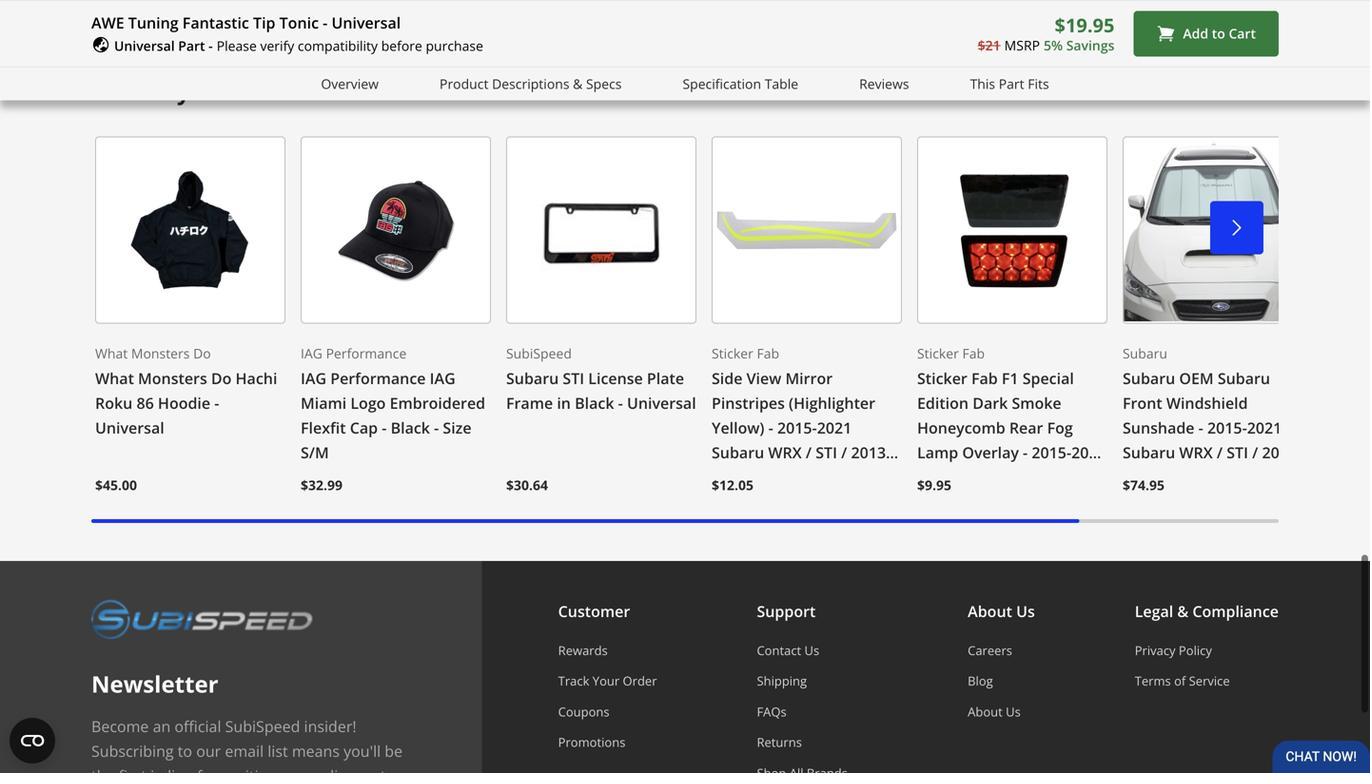 Task type: vqa. For each thing, say whether or not it's contained in the screenshot.
we at the left top of page
no



Task type: locate. For each thing, give the bounding box(es) containing it.
product descriptions & specs
[[440, 74, 622, 93]]

0 horizontal spatial subispeed
[[225, 716, 300, 737]]

0 horizontal spatial 2013-
[[851, 443, 891, 463]]

about down blog
[[968, 703, 1003, 721]]

compatibility
[[298, 37, 378, 55]]

crosstrek down yellow)
[[751, 467, 821, 488]]

awe tuning fantastic tip tonic - universal
[[91, 12, 401, 33]]

wrx down the overlay
[[974, 467, 1007, 488]]

2021 down the fog
[[1071, 443, 1106, 463]]

part
[[178, 37, 205, 55], [999, 74, 1024, 93]]

- left size
[[434, 418, 439, 438]]

us up careers "link"
[[1016, 601, 1035, 622]]

verify
[[260, 37, 294, 55]]

sti
[[563, 368, 584, 389], [816, 443, 837, 463], [1227, 443, 1248, 463], [1021, 467, 1043, 488]]

0 vertical spatial to
[[1212, 24, 1225, 42]]

1 horizontal spatial black
[[575, 393, 614, 414]]

1 vertical spatial performance
[[330, 368, 426, 389]]

us
[[1016, 601, 1035, 622], [805, 642, 819, 659], [1006, 703, 1021, 721]]

us down blog link
[[1006, 703, 1021, 721]]

sti down windshield
[[1227, 443, 1248, 463]]

wrx
[[768, 443, 802, 463], [1179, 443, 1213, 463], [974, 467, 1007, 488]]

1 vertical spatial part
[[999, 74, 1024, 93]]

overview link
[[321, 73, 379, 95]]

list
[[268, 741, 288, 762]]

overview
[[321, 74, 379, 93]]

to right add on the right of the page
[[1212, 24, 1225, 42]]

2017 down yellow)
[[712, 467, 747, 488]]

0 vertical spatial in
[[557, 393, 571, 414]]

1 vertical spatial to
[[178, 741, 192, 762]]

0 vertical spatial what
[[95, 344, 128, 362]]

universal inside what monsters do what monsters do hachi roku 86 hoodie - universal
[[95, 418, 164, 438]]

shipping link
[[757, 673, 868, 690]]

2013-
[[851, 443, 891, 463], [1262, 443, 1302, 463], [1057, 467, 1096, 488]]

in inside subispeed subaru sti license plate frame in black - universal
[[557, 393, 571, 414]]

1 horizontal spatial &
[[1177, 601, 1189, 622]]

wrx inside sticker fab side view mirror pinstripes (highlighter yellow) - 2015-2021 subaru wrx / sti / 2013- 2017 crosstrek
[[768, 443, 802, 463]]

1 horizontal spatial 2017
[[917, 492, 952, 512]]

part for this
[[999, 74, 1024, 93]]

2 vertical spatial us
[[1006, 703, 1021, 721]]

0 vertical spatial black
[[575, 393, 614, 414]]

to
[[1212, 24, 1225, 42], [178, 741, 192, 762]]

wmdwmd86   -   what monsters do hachi roku 86 hoodie, image
[[95, 136, 285, 324]]

2 horizontal spatial crosstrek
[[1162, 467, 1232, 488]]

to up line
[[178, 741, 192, 762]]

-
[[323, 12, 328, 33], [209, 37, 213, 55], [214, 393, 219, 414], [618, 393, 623, 414], [382, 418, 387, 438], [434, 418, 439, 438], [768, 418, 773, 438], [1199, 418, 1203, 438], [1023, 443, 1028, 463]]

do
[[193, 344, 211, 362], [211, 368, 232, 389]]

1 vertical spatial in
[[150, 766, 164, 774]]

promotions
[[558, 734, 626, 751]]

sfb15wrxmirpin-hy side view mirror pinstripes - 15+ wrx / sti / 13-17 crosstrek-highlighter yellow, image
[[712, 136, 902, 324]]

- inside sticker fab sticker fab f1 special edition dark smoke honeycomb rear fog lamp overlay - 2015-2021 subaru wrx / sti / 2013- 2017 crosstrek
[[1023, 443, 1028, 463]]

cart
[[1229, 24, 1256, 42]]

sti inside sticker fab side view mirror pinstripes (highlighter yellow) - 2015-2021 subaru wrx / sti / 2013- 2017 crosstrek
[[816, 443, 837, 463]]

universal part - please verify compatibility before purchase
[[114, 37, 483, 55]]

sti left license
[[563, 368, 584, 389]]

0 horizontal spatial 2015-
[[777, 418, 817, 438]]

of
[[1174, 673, 1186, 690]]

2015- down windshield
[[1207, 418, 1247, 438]]

2 horizontal spatial 2015-
[[1207, 418, 1247, 438]]

1 horizontal spatial in
[[557, 393, 571, 414]]

0 horizontal spatial black
[[391, 418, 430, 438]]

universal down 86
[[95, 418, 164, 438]]

0 vertical spatial monsters
[[131, 344, 190, 362]]

about us up careers "link"
[[968, 601, 1035, 622]]

track
[[558, 673, 589, 690]]

wrx down sunshade
[[1179, 443, 1213, 463]]

subispeed logo image
[[91, 599, 313, 639]]

about us
[[968, 601, 1035, 622], [968, 703, 1021, 721]]

0 horizontal spatial &
[[573, 74, 583, 93]]

do left hachi
[[211, 368, 232, 389]]

subaru inside sticker fab side view mirror pinstripes (highlighter yellow) - 2015-2021 subaru wrx / sti / 2013- 2017 crosstrek
[[712, 443, 764, 463]]

crosstrek
[[751, 467, 821, 488], [1162, 467, 1232, 488], [956, 492, 1026, 512]]

1 horizontal spatial crosstrek
[[956, 492, 1026, 512]]

0 horizontal spatial in
[[150, 766, 164, 774]]

dark
[[973, 393, 1008, 414]]

- right hoodie
[[214, 393, 219, 414]]

about
[[968, 601, 1012, 622], [968, 703, 1003, 721]]

terms
[[1135, 673, 1171, 690]]

- down windshield
[[1199, 418, 1203, 438]]

2021 down (highlighter
[[817, 418, 852, 438]]

- right yellow)
[[768, 418, 773, 438]]

0 vertical spatial subispeed
[[506, 344, 572, 362]]

smoke
[[1012, 393, 1062, 414]]

2017 down lamp
[[917, 492, 952, 512]]

subispeed inside become an official subispeed insider! subscribing to our email list means you'll be the first in line for exciting news, discount
[[225, 716, 300, 737]]

specification
[[683, 74, 761, 93]]

2 horizontal spatial 2013-
[[1262, 443, 1302, 463]]

embroidered
[[390, 393, 485, 414]]

open widget image
[[10, 718, 55, 764]]

0 vertical spatial about
[[968, 601, 1012, 622]]

- right cap
[[382, 418, 387, 438]]

in left line
[[150, 766, 164, 774]]

fab inside sticker fab side view mirror pinstripes (highlighter yellow) - 2015-2021 subaru wrx / sti / 2013- 2017 crosstrek
[[757, 344, 779, 362]]

0 horizontal spatial to
[[178, 741, 192, 762]]

this part fits link
[[970, 73, 1049, 95]]

sticker fab side view mirror pinstripes (highlighter yellow) - 2015-2021 subaru wrx / sti / 2013- 2017 crosstrek
[[712, 344, 891, 488]]

universal
[[332, 12, 401, 33], [114, 37, 175, 55], [627, 393, 696, 414], [95, 418, 164, 438]]

an
[[153, 716, 171, 737]]

sfb15wrx-f1-dshc sticker fab f1 special edition dark smoke honeycomb rear fog lamp overlay - 2015-2020 wrx & sti / 2013-2017 crosstrek, image
[[917, 136, 1108, 324]]

viewed
[[196, 75, 279, 106]]

to inside become an official subispeed insider! subscribing to our email list means you'll be the first in line for exciting news, discount
[[178, 741, 192, 762]]

rewards link
[[558, 642, 657, 659]]

sticker inside sticker fab side view mirror pinstripes (highlighter yellow) - 2015-2021 subaru wrx / sti / 2013- 2017 crosstrek
[[712, 344, 753, 362]]

1 vertical spatial 2017
[[917, 492, 952, 512]]

in right frame
[[557, 393, 571, 414]]

crosstrek inside sticker fab sticker fab f1 special edition dark smoke honeycomb rear fog lamp overlay - 2015-2021 subaru wrx / sti / 2013- 2017 crosstrek
[[956, 492, 1026, 512]]

blog link
[[968, 673, 1035, 690]]

subispeed up list
[[225, 716, 300, 737]]

faqs link
[[757, 703, 868, 721]]

- down license
[[618, 393, 623, 414]]

0 horizontal spatial 2017
[[712, 467, 747, 488]]

do up hoodie
[[193, 344, 211, 362]]

recently viewed
[[91, 75, 279, 106]]

1 vertical spatial us
[[805, 642, 819, 659]]

legal
[[1135, 601, 1173, 622]]

wrx down pinstripes
[[768, 443, 802, 463]]

overlay
[[962, 443, 1019, 463]]

us up "shipping" link
[[805, 642, 819, 659]]

- inside sticker fab side view mirror pinstripes (highlighter yellow) - 2015-2021 subaru wrx / sti / 2013- 2017 crosstrek
[[768, 418, 773, 438]]

0 vertical spatial &
[[573, 74, 583, 93]]

fab for fab
[[962, 344, 985, 362]]

1 vertical spatial black
[[391, 418, 430, 438]]

&
[[573, 74, 583, 93], [1177, 601, 1189, 622]]

side
[[712, 368, 743, 389]]

picture of subaru sti license plate frame in black - universal image
[[506, 136, 697, 324]]

subispeed up frame
[[506, 344, 572, 362]]

size
[[443, 418, 472, 438]]

1 vertical spatial what
[[95, 368, 134, 389]]

0 horizontal spatial part
[[178, 37, 205, 55]]

2015- inside subaru subaru oem subaru front windshield sunshade - 2015-2021 subaru wrx / sti / 2013- 2021 crosstrek
[[1207, 418, 1247, 438]]

part left "fits"
[[999, 74, 1024, 93]]

2015- down (highlighter
[[777, 418, 817, 438]]

2021 inside sticker fab sticker fab f1 special edition dark smoke honeycomb rear fog lamp overlay - 2015-2021 subaru wrx / sti / 2013- 2017 crosstrek
[[1071, 443, 1106, 463]]

& left specs
[[573, 74, 583, 93]]

purchase
[[426, 37, 483, 55]]

$19.95
[[1055, 12, 1115, 38]]

tip
[[253, 12, 275, 33]]

fantastic
[[182, 12, 249, 33]]

in inside become an official subispeed insider! subscribing to our email list means you'll be the first in line for exciting news, discount
[[150, 766, 164, 774]]

universal down plate
[[627, 393, 696, 414]]

2021
[[817, 418, 852, 438], [1247, 418, 1282, 438], [1071, 443, 1106, 463], [1123, 467, 1158, 488]]

sunshade
[[1123, 418, 1195, 438]]

2017 inside sticker fab sticker fab f1 special edition dark smoke honeycomb rear fog lamp overlay - 2015-2021 subaru wrx / sti / 2013- 2017 crosstrek
[[917, 492, 952, 512]]

1 vertical spatial subispeed
[[225, 716, 300, 737]]

0 vertical spatial about us
[[968, 601, 1035, 622]]

2021 down windshield
[[1247, 418, 1282, 438]]

1 horizontal spatial wrx
[[974, 467, 1007, 488]]

- down fantastic
[[209, 37, 213, 55]]

0 horizontal spatial wrx
[[768, 443, 802, 463]]

1 horizontal spatial to
[[1212, 24, 1225, 42]]

monsters up 86
[[131, 344, 190, 362]]

- inside subispeed subaru sti license plate frame in black - universal
[[618, 393, 623, 414]]

sti down (highlighter
[[816, 443, 837, 463]]

2015- down the fog
[[1032, 443, 1072, 463]]

subispeed
[[506, 344, 572, 362], [225, 716, 300, 737]]

for
[[197, 766, 218, 774]]

about us down blog link
[[968, 703, 1021, 721]]

monsters up hoodie
[[138, 368, 207, 389]]

0 horizontal spatial crosstrek
[[751, 467, 821, 488]]

license
[[588, 368, 643, 389]]

2017 inside sticker fab side view mirror pinstripes (highlighter yellow) - 2015-2021 subaru wrx / sti / 2013- 2017 crosstrek
[[712, 467, 747, 488]]

1 vertical spatial about
[[968, 703, 1003, 721]]

special
[[1023, 368, 1074, 389]]

what monsters do what monsters do hachi roku 86 hoodie - universal
[[95, 344, 277, 438]]

returns link
[[757, 734, 868, 751]]

- inside subaru subaru oem subaru front windshield sunshade - 2015-2021 subaru wrx / sti / 2013- 2021 crosstrek
[[1199, 418, 1203, 438]]

1 horizontal spatial part
[[999, 74, 1024, 93]]

performance
[[326, 344, 407, 362], [330, 368, 426, 389]]

/
[[806, 443, 812, 463], [841, 443, 847, 463], [1217, 443, 1223, 463], [1252, 443, 1258, 463], [1011, 467, 1017, 488], [1047, 467, 1053, 488]]

crosstrek down the overlay
[[956, 492, 1026, 512]]

& right legal
[[1177, 601, 1189, 622]]

2015-
[[777, 418, 817, 438], [1207, 418, 1247, 438], [1032, 443, 1072, 463]]

sti down 'rear'
[[1021, 467, 1043, 488]]

fits
[[1028, 74, 1049, 93]]

returns
[[757, 734, 802, 751]]

about up the careers
[[968, 601, 1012, 622]]

black down license
[[575, 393, 614, 414]]

2 horizontal spatial wrx
[[1179, 443, 1213, 463]]

black down embroidered
[[391, 418, 430, 438]]

- down 'rear'
[[1023, 443, 1028, 463]]

part down fantastic
[[178, 37, 205, 55]]

1 vertical spatial about us
[[968, 703, 1021, 721]]

to inside add to cart button
[[1212, 24, 1225, 42]]

0 vertical spatial us
[[1016, 601, 1035, 622]]

flexfit
[[301, 418, 346, 438]]

the
[[91, 766, 115, 774]]

1 horizontal spatial subispeed
[[506, 344, 572, 362]]

0 vertical spatial part
[[178, 37, 205, 55]]

add
[[1183, 24, 1209, 42]]

1 horizontal spatial 2013-
[[1057, 467, 1096, 488]]

crosstrek down sunshade
[[1162, 467, 1232, 488]]

monsters
[[131, 344, 190, 362], [138, 368, 207, 389]]

product
[[440, 74, 489, 93]]

1 about from the top
[[968, 601, 1012, 622]]

2021 down sunshade
[[1123, 467, 1158, 488]]

1 horizontal spatial 2015-
[[1032, 443, 1072, 463]]

order
[[623, 673, 657, 690]]

reviews link
[[859, 73, 909, 95]]

0 vertical spatial 2017
[[712, 467, 747, 488]]

- inside what monsters do what monsters do hachi roku 86 hoodie - universal
[[214, 393, 219, 414]]



Task type: describe. For each thing, give the bounding box(es) containing it.
first
[[119, 766, 146, 774]]

part for universal
[[178, 37, 205, 55]]

0 vertical spatial do
[[193, 344, 211, 362]]

$74.95
[[1123, 476, 1165, 494]]

reviews
[[859, 74, 909, 93]]

crosstrek inside sticker fab side view mirror pinstripes (highlighter yellow) - 2015-2021 subaru wrx / sti / 2013- 2017 crosstrek
[[751, 467, 821, 488]]

2013- inside subaru subaru oem subaru front windshield sunshade - 2015-2021 subaru wrx / sti / 2013- 2021 crosstrek
[[1262, 443, 1302, 463]]

subaru subaru oem subaru front windshield sunshade - 2015-2021 subaru wrx / sti / 2013- 2021 crosstrek
[[1123, 344, 1302, 488]]

iag performance iag performance iag miami logo embroidered flexfit cap - black - size s/m
[[301, 344, 485, 463]]

lamp
[[917, 443, 958, 463]]

(highlighter
[[789, 393, 875, 414]]

universal inside subispeed subaru sti license plate frame in black - universal
[[627, 393, 696, 414]]

2 what from the top
[[95, 368, 134, 389]]

tonic
[[279, 12, 319, 33]]

2013- inside sticker fab sticker fab f1 special edition dark smoke honeycomb rear fog lamp overlay - 2015-2021 subaru wrx / sti / 2013- 2017 crosstrek
[[1057, 467, 1096, 488]]

exciting
[[222, 766, 276, 774]]

2015- inside sticker fab side view mirror pinstripes (highlighter yellow) - 2015-2021 subaru wrx / sti / 2013- 2017 crosstrek
[[777, 418, 817, 438]]

line
[[168, 766, 193, 774]]

news,
[[280, 766, 321, 774]]

$45.00
[[95, 476, 137, 494]]

$32.99
[[301, 476, 343, 494]]

legal & compliance
[[1135, 601, 1279, 622]]

privacy policy link
[[1135, 642, 1279, 659]]

please
[[217, 37, 257, 55]]

subispeed inside subispeed subaru sti license plate frame in black - universal
[[506, 344, 572, 362]]

msrp
[[1004, 36, 1040, 54]]

yellow)
[[712, 418, 765, 438]]

1 vertical spatial monsters
[[138, 368, 207, 389]]

sticker fab sticker fab f1 special edition dark smoke honeycomb rear fog lamp overlay - 2015-2021 subaru wrx / sti / 2013- 2017 crosstrek
[[917, 344, 1106, 512]]

means
[[292, 741, 340, 762]]

1 vertical spatial &
[[1177, 601, 1189, 622]]

crosstrek inside subaru subaru oem subaru front windshield sunshade - 2015-2021 subaru wrx / sti / 2013- 2021 crosstrek
[[1162, 467, 1232, 488]]

about us link
[[968, 703, 1035, 721]]

$21
[[978, 36, 1001, 54]]

f1
[[1002, 368, 1019, 389]]

you'll
[[344, 741, 381, 762]]

sticker for side
[[712, 344, 753, 362]]

contact us
[[757, 642, 819, 659]]

this
[[970, 74, 995, 93]]

0 vertical spatial performance
[[326, 344, 407, 362]]

this part fits
[[970, 74, 1049, 93]]

descriptions
[[492, 74, 569, 93]]

& inside "link"
[[573, 74, 583, 93]]

faqs
[[757, 703, 787, 721]]

1 what from the top
[[95, 344, 128, 362]]

contact
[[757, 642, 801, 659]]

tuning
[[128, 12, 179, 33]]

rear
[[1009, 418, 1043, 438]]

rewards
[[558, 642, 608, 659]]

universal up compatibility
[[332, 12, 401, 33]]

savings
[[1066, 36, 1115, 54]]

sti inside subispeed subaru sti license plate frame in black - universal
[[563, 368, 584, 389]]

us for about us link
[[1006, 703, 1021, 721]]

2 about us from the top
[[968, 703, 1021, 721]]

view
[[747, 368, 781, 389]]

fab for view
[[757, 344, 779, 362]]

front
[[1123, 393, 1162, 414]]

1 about us from the top
[[968, 601, 1035, 622]]

policy
[[1179, 642, 1212, 659]]

honeycomb
[[917, 418, 1005, 438]]

subaru inside sticker fab sticker fab f1 special edition dark smoke honeycomb rear fog lamp overlay - 2015-2021 subaru wrx / sti / 2013- 2017 crosstrek
[[917, 467, 970, 488]]

$9.95
[[917, 476, 952, 494]]

terms of service link
[[1135, 673, 1279, 690]]

before
[[381, 37, 422, 55]]

shipping
[[757, 673, 807, 690]]

2 about from the top
[[968, 703, 1003, 721]]

be
[[385, 741, 403, 762]]

track your order
[[558, 673, 657, 690]]

mirror
[[785, 368, 833, 389]]

specification table link
[[683, 73, 798, 95]]

black inside iag performance iag performance iag miami logo embroidered flexfit cap - black - size s/m
[[391, 418, 430, 438]]

2021 inside sticker fab side view mirror pinstripes (highlighter yellow) - 2015-2021 subaru wrx / sti / 2013- 2017 crosstrek
[[817, 418, 852, 438]]

miami
[[301, 393, 347, 414]]

subsoa3992122 subaru oem subaru front windshield sunshade - 2015-2020 subaru wrx & sti / 2013+ subaru crosstrek, image
[[1123, 136, 1313, 324]]

become
[[91, 716, 149, 737]]

sti inside subaru subaru oem subaru front windshield sunshade - 2015-2021 subaru wrx / sti / 2013- 2021 crosstrek
[[1227, 443, 1248, 463]]

subscribing
[[91, 741, 174, 762]]

privacy policy
[[1135, 642, 1212, 659]]

2013- inside sticker fab side view mirror pinstripes (highlighter yellow) - 2015-2021 subaru wrx / sti / 2013- 2017 crosstrek
[[851, 443, 891, 463]]

edition
[[917, 393, 969, 414]]

recently
[[91, 75, 190, 106]]

s/m
[[301, 443, 329, 463]]

hachi
[[236, 368, 277, 389]]

blog
[[968, 673, 993, 690]]

universal down tuning on the left of the page
[[114, 37, 175, 55]]

specs
[[586, 74, 622, 93]]

specification table
[[683, 74, 798, 93]]

$30.64
[[506, 476, 548, 494]]

sticker for sticker
[[917, 344, 959, 362]]

table
[[765, 74, 798, 93]]

subispeed subaru sti license plate frame in black - universal
[[506, 344, 696, 414]]

compliance
[[1193, 601, 1279, 622]]

- right tonic
[[323, 12, 328, 33]]

official
[[175, 716, 221, 737]]

black inside subispeed subaru sti license plate frame in black - universal
[[575, 393, 614, 414]]

cap
[[350, 418, 378, 438]]

subaru inside subispeed subaru sti license plate frame in black - universal
[[506, 368, 559, 389]]

coupons
[[558, 703, 610, 721]]

service
[[1189, 673, 1230, 690]]

email
[[225, 741, 264, 762]]

1 vertical spatial do
[[211, 368, 232, 389]]

product descriptions & specs link
[[440, 73, 622, 95]]

wrx inside subaru subaru oem subaru front windshield sunshade - 2015-2021 subaru wrx / sti / 2013- 2021 crosstrek
[[1179, 443, 1213, 463]]

terms of service
[[1135, 673, 1230, 690]]

86
[[137, 393, 154, 414]]

sti inside sticker fab sticker fab f1 special edition dark smoke honeycomb rear fog lamp overlay - 2015-2021 subaru wrx / sti / 2013- 2017 crosstrek
[[1021, 467, 1043, 488]]

careers
[[968, 642, 1012, 659]]

2015- inside sticker fab sticker fab f1 special edition dark smoke honeycomb rear fog lamp overlay - 2015-2021 subaru wrx / sti / 2013- 2017 crosstrek
[[1032, 443, 1072, 463]]

careers link
[[968, 642, 1035, 659]]

wrx inside sticker fab sticker fab f1 special edition dark smoke honeycomb rear fog lamp overlay - 2015-2021 subaru wrx / sti / 2013- 2017 crosstrek
[[974, 467, 1007, 488]]

hoodie
[[158, 393, 210, 414]]

track your order link
[[558, 673, 657, 690]]

logo
[[350, 393, 386, 414]]

insider!
[[304, 716, 356, 737]]

us for contact us link
[[805, 642, 819, 659]]

iag miami logo hat - iagiag-app-2064sm, image
[[301, 136, 491, 324]]

oem
[[1179, 368, 1214, 389]]

5%
[[1044, 36, 1063, 54]]

$12.05
[[712, 476, 754, 494]]

plate
[[647, 368, 684, 389]]



